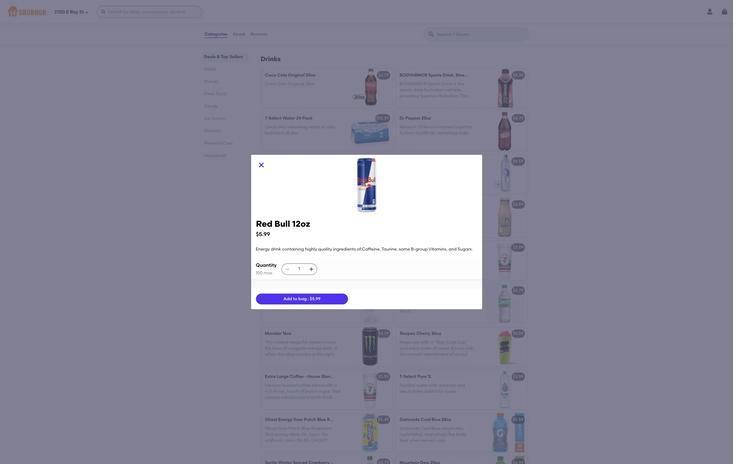 Task type: vqa. For each thing, say whether or not it's contained in the screenshot.


Task type: describe. For each thing, give the bounding box(es) containing it.
1 vertical spatial water
[[300, 288, 313, 293]]

7-select purified water gallon image
[[348, 284, 393, 323]]

a inside blend of 23 flavors married together to form a pefectly refreshing soda.
[[416, 130, 419, 136]]

100
[[256, 270, 263, 275]]

cool for rehydrates,
[[421, 426, 431, 431]]

deliciously
[[269, 23, 290, 28]]

to inside clean and refreshing water to stay hydrated all day.
[[322, 124, 326, 129]]

texture
[[311, 29, 326, 34]]

0 vertical spatial 28oz
[[497, 73, 507, 78]]

$4.79 for lemon-lime flavored soft drink with a crisp, clean taste that quenches your thirst.
[[514, 288, 524, 293]]

large for extra large coffee - house blend 24oz
[[277, 374, 289, 379]]

1 vertical spatial 16oz
[[350, 417, 359, 422]]

quenches
[[445, 303, 465, 308]]

svg image inside "main navigation" navigation
[[722, 8, 729, 15]]

perfectly purified water for refueling and hydration.
[[265, 297, 338, 308]]

1 vertical spatial energy drink containing highly quality ingredients of caffeine, taurine, some b-group vitamins, and sugars.
[[256, 247, 473, 252]]

$5.99 inside red bull 12oz $5.99
[[256, 231, 270, 238]]

0 vertical spatial ingredients
[[265, 173, 288, 179]]

with inside purified water with minerals and electrolytes added for taste.
[[429, 383, 438, 388]]

a up fun
[[265, 23, 268, 28]]

with up mix
[[421, 340, 430, 345]]

all
[[285, 130, 290, 136]]

eat,
[[278, 29, 286, 34]]

that's
[[323, 23, 334, 28]]

select for purified
[[269, 288, 282, 293]]

funyuns® onion flavored rings are a deliciously different snack that's fun to eat, with a crisp texture and zesty onion flavor button
[[262, 4, 393, 43]]

0 vertical spatial energy
[[265, 167, 279, 172]]

ice cream tab
[[204, 115, 247, 122]]

to inside refreshing kiwi and strawberry flavors to keep you hydrated and replenish the electrolytes lost during exercise.
[[280, 260, 284, 265]]

blue for gatorade cool blue rehydrates, replenishes, and refuels the body. best when served cold.
[[432, 426, 441, 431]]

refreshing
[[265, 253, 287, 259]]

7- for 7-select pure 1l
[[400, 374, 404, 379]]

starbucks frappuccino vanilla 13.7oz image
[[483, 198, 528, 237]]

1 vertical spatial strawberry
[[285, 245, 308, 250]]

personal
[[204, 141, 222, 146]]

household tab
[[204, 152, 247, 159]]

patch
[[304, 417, 316, 422]]

perfectly
[[265, 297, 283, 302]]

deals
[[204, 54, 216, 59]]

$5.99 for keep cool with a "stay cold cup" and enjoy a mix of sweet flavors with the smooth refreshment of an icy!
[[514, 331, 524, 336]]

1 horizontal spatial strawberry
[[456, 73, 479, 78]]

minerals
[[439, 383, 457, 388]]

replenishes,
[[400, 432, 424, 437]]

and inside energy drink containing highly quality ingredients of caffeine, taurine, some b-group vitamins, and sugars.
[[315, 180, 323, 185]]

2 coca cola original 20oz from the top
[[265, 81, 315, 86]]

to left 'bag'
[[293, 296, 298, 301]]

red bull 12oz
[[265, 159, 292, 164]]

1 coca cola original 20oz from the top
[[265, 73, 316, 78]]

1 vertical spatial highly
[[305, 247, 318, 252]]

2700
[[55, 9, 65, 15]]

extra large coffee - 7 reserve colombian 24oz
[[400, 245, 497, 250]]

pefectly
[[420, 130, 436, 136]]

gatorade cool blue 28oz image
[[483, 413, 528, 452]]

blend of 23 flavors married together to form a pefectly refreshing soda.
[[400, 124, 473, 136]]

$3.59 for extra large coffee - 7 reserve colombian 24oz
[[513, 245, 524, 250]]

electrolytes inside refreshing kiwi and strawberry flavors to keep you hydrated and replenish the electrolytes lost during exercise.
[[292, 266, 316, 271]]

0 vertical spatial drink
[[280, 167, 290, 172]]

2 coca from the top
[[265, 81, 276, 86]]

a
[[265, 210, 268, 216]]

water inside clean and refreshing water to stay hydrated all day.
[[309, 124, 321, 129]]

clean
[[412, 303, 423, 308]]

gatorade for gatorade cool blue 28oz
[[400, 417, 420, 422]]

lime
[[416, 297, 425, 302]]

with inside funyuns® onion flavored rings are a deliciously different snack that's fun to eat, with a crisp texture and zesty onion flavor
[[287, 29, 296, 34]]

large for extra large coffee - 7 reserve colombian 24oz
[[412, 245, 424, 250]]

with up icy! on the bottom
[[466, 346, 474, 351]]

coca cola original 20oz image
[[348, 69, 393, 108]]

when
[[410, 438, 421, 443]]

snacks tab
[[204, 78, 247, 85]]

colombian
[[463, 245, 486, 250]]

7-select pure 1l
[[400, 374, 432, 379]]

about
[[233, 32, 246, 37]]

1 cola from the top
[[278, 73, 287, 78]]

cold.
[[437, 438, 447, 443]]

red bull 12oz image
[[348, 155, 393, 194]]

main navigation navigation
[[0, 0, 734, 23]]

ice
[[204, 116, 211, 121]]

0 horizontal spatial 24oz
[[335, 374, 344, 379]]

$6.59 button
[[397, 198, 528, 237]]

0 horizontal spatial purified
[[283, 288, 299, 293]]

1 horizontal spatial caffeine,
[[362, 247, 381, 252]]

fresh food tab
[[204, 91, 247, 97]]

some inside energy drink containing highly quality ingredients of caffeine, taurine, some b-group vitamins, and sugars.
[[265, 180, 276, 185]]

$5.59
[[513, 417, 524, 422]]

reviews
[[251, 32, 268, 37]]

crisp
[[300, 29, 310, 34]]

0 vertical spatial 1l
[[426, 159, 430, 164]]

bull for red bull 12oz
[[274, 159, 282, 164]]

0 horizontal spatial blend
[[322, 374, 334, 379]]

best
[[400, 438, 409, 443]]

cool
[[412, 340, 420, 345]]

to inside funyuns® onion flavored rings are a deliciously different snack that's fun to eat, with a crisp texture and zesty onion flavor
[[273, 29, 277, 34]]

purified
[[284, 297, 300, 302]]

purified inside purified water with minerals and electrolytes added for taste.
[[400, 383, 416, 388]]

$4.79 for coca cola original 20oz
[[379, 73, 389, 78]]

red for red bull 12oz $5.99
[[256, 219, 273, 229]]

$5.39
[[513, 73, 524, 78]]

thirst.
[[400, 309, 411, 314]]

1 horizontal spatial vitamins,
[[429, 247, 448, 252]]

during
[[325, 266, 339, 271]]

food
[[216, 91, 227, 96]]

hydrated inside refreshing kiwi and strawberry flavors to keep you hydrated and replenish the electrolytes lost during exercise.
[[304, 260, 323, 265]]

fresh food
[[204, 91, 227, 96]]

cream
[[212, 116, 226, 121]]

$3.99
[[514, 374, 524, 379]]

a up mix
[[431, 340, 434, 345]]

taurine, inside energy drink containing highly quality ingredients of caffeine, taurine, some b-group vitamins, and sugars.
[[314, 173, 330, 179]]

1 vertical spatial ingredients
[[333, 247, 356, 252]]

$9.59
[[379, 202, 389, 207]]

of up refreshment
[[433, 346, 437, 351]]

fun
[[265, 29, 272, 34]]

- for 7
[[440, 245, 442, 250]]

flavors inside refreshing kiwi and strawberry flavors to keep you hydrated and replenish the electrolytes lost during exercise.
[[265, 260, 279, 265]]

electrolit strawberry kiwi 21oz image
[[348, 241, 393, 280]]

cherry
[[417, 331, 431, 336]]

snack
[[310, 23, 322, 28]]

cool for 28oz
[[421, 417, 431, 422]]

7-select water 24 pack image
[[348, 112, 393, 151]]

water inside purified water with minerals and electrolytes added for taste.
[[417, 383, 428, 388]]

drinks inside drinks tab
[[204, 67, 217, 72]]

1 vertical spatial some
[[399, 247, 410, 252]]

0 vertical spatial containing
[[291, 167, 313, 172]]

refreshing inside blend of 23 flavors married together to form a pefectly refreshing soda.
[[437, 130, 458, 136]]

funyuns®
[[265, 17, 288, 22]]

0 horizontal spatial svg image
[[285, 267, 290, 272]]

your
[[466, 303, 475, 308]]

categories
[[205, 32, 228, 37]]

23
[[418, 124, 423, 129]]

ghost energy sour patch blue raspberry 16oz image
[[348, 413, 393, 452]]

7-select water 24 pack
[[265, 116, 313, 121]]

water inside a delicious orange juice free from water or preservtives and not from concentrate.
[[265, 217, 277, 222]]

extra for extra large coffee - 7 reserve colombian 24oz
[[400, 245, 411, 250]]

smartwater
[[400, 159, 425, 164]]

e
[[66, 9, 69, 15]]

of left an
[[450, 352, 454, 357]]

1 vertical spatial quality
[[319, 247, 332, 252]]

1 horizontal spatial taurine,
[[382, 247, 398, 252]]

you
[[296, 260, 303, 265]]

select for pure
[[404, 374, 417, 379]]

added
[[425, 389, 438, 394]]

&
[[217, 54, 220, 59]]

monster 16oz image
[[348, 327, 393, 366]]

gallon
[[314, 288, 327, 293]]

2 cola from the top
[[277, 81, 287, 86]]

12oz for red bull 12oz $5.99
[[292, 219, 310, 229]]

not
[[318, 217, 325, 222]]

married
[[438, 124, 454, 129]]

different
[[291, 23, 309, 28]]

blue for gatorade cool blue 28oz
[[432, 417, 441, 422]]

and inside purified water with minerals and electrolytes added for taste.
[[458, 383, 466, 388]]

pure
[[418, 374, 427, 379]]

keep
[[285, 260, 295, 265]]

1 horizontal spatial drinks
[[261, 55, 281, 63]]

1 vertical spatial energy
[[256, 247, 270, 252]]

mountain dew 20oz image
[[483, 456, 528, 464]]

household
[[204, 153, 226, 158]]

sugars. inside energy drink containing highly quality ingredients of caffeine, taurine, some b-group vitamins, and sugars.
[[324, 180, 339, 185]]

- for house
[[305, 374, 307, 379]]

1 horizontal spatial 24oz
[[487, 245, 497, 250]]

$5.99 for perfectly purified water for refueling and hydration.
[[379, 288, 389, 293]]

clean and refreshing water to stay hydrated all day.
[[265, 124, 336, 136]]

7- for 7-select water 24 pack
[[265, 116, 269, 121]]

lost
[[317, 266, 324, 271]]

that
[[436, 303, 444, 308]]

and inside 'keep cool with a "stay cold cup" and enjoy a mix of sweet flavors with the smooth refreshment of an icy!'
[[400, 346, 408, 351]]

extra for extra large coffee - house blend 24oz
[[265, 374, 276, 379]]

7- for 7-select purified water gallon
[[265, 288, 269, 293]]



Task type: locate. For each thing, give the bounding box(es) containing it.
1 horizontal spatial the
[[400, 352, 407, 357]]

1 vertical spatial hydrated
[[304, 260, 323, 265]]

bag
[[299, 296, 307, 301]]

to left keep on the bottom of page
[[280, 260, 284, 265]]

7- left pure
[[400, 374, 404, 379]]

1 vertical spatial b-
[[411, 247, 416, 252]]

ingredients down red bull 12oz
[[265, 173, 288, 179]]

$4.79 for blend of 23 flavors married together to form a pefectly refreshing soda.
[[514, 116, 524, 121]]

candy
[[204, 104, 218, 109]]

1 coca from the top
[[265, 73, 277, 78]]

24oz right colombian
[[487, 245, 497, 250]]

1 vertical spatial sugars.
[[458, 247, 473, 252]]

1 vertical spatial coffee
[[290, 374, 304, 379]]

1 vertical spatial refreshing
[[437, 130, 458, 136]]

1 horizontal spatial extra
[[400, 245, 411, 250]]

24oz right house
[[335, 374, 344, 379]]

onion
[[276, 35, 288, 40]]

an
[[455, 352, 460, 357]]

1 vertical spatial 28oz
[[442, 417, 452, 422]]

21oz
[[318, 245, 327, 250]]

for inside perfectly purified water for refueling and hydration.
[[314, 297, 319, 302]]

coca
[[265, 73, 277, 78], [265, 81, 276, 86]]

dr pepper 20oz
[[400, 116, 432, 121]]

hydration.
[[274, 303, 295, 308]]

12oz down all
[[283, 159, 292, 164]]

energy left "sour"
[[279, 417, 293, 422]]

blend inside blend of 23 flavors married together to form a pefectly refreshing soda.
[[400, 124, 412, 129]]

red for red bull 12oz
[[265, 159, 273, 164]]

0 vertical spatial energy drink containing highly quality ingredients of caffeine, taurine, some b-group vitamins, and sugars.
[[265, 167, 342, 185]]

electrolit
[[265, 245, 284, 250]]

0 horizontal spatial water
[[283, 116, 296, 121]]

blue right patch
[[317, 417, 326, 422]]

1 vertical spatial blend
[[322, 374, 334, 379]]

flavors inside blend of 23 flavors married together to form a pefectly refreshing soda.
[[424, 124, 437, 129]]

drink
[[280, 167, 290, 172], [271, 247, 281, 252], [452, 297, 462, 302]]

drink up refreshing
[[271, 247, 281, 252]]

slurpee cherry 30oz image
[[483, 327, 528, 366]]

b- right $5.29
[[411, 247, 416, 252]]

1 horizontal spatial for
[[439, 389, 445, 394]]

7- up perfectly
[[265, 288, 269, 293]]

magnifying glass icon image
[[428, 31, 435, 38]]

blend
[[400, 124, 412, 129], [322, 374, 334, 379]]

gatorade for gatorade cool blue rehydrates, replenishes, and refuels the body. best when served cold.
[[400, 426, 420, 431]]

exercise.
[[265, 272, 283, 277]]

juice
[[304, 210, 314, 216]]

sweet
[[438, 346, 450, 351]]

purified up "purified"
[[283, 288, 299, 293]]

0 vertical spatial -
[[440, 245, 442, 250]]

water up :
[[300, 288, 313, 293]]

keep
[[400, 340, 411, 345]]

drink down red bull 12oz
[[280, 167, 290, 172]]

$4.59
[[513, 159, 524, 164]]

to right fun
[[273, 29, 277, 34]]

1l right smartwater
[[426, 159, 430, 164]]

personal care tab
[[204, 140, 247, 146]]

0 vertical spatial 16oz
[[283, 331, 292, 336]]

cool down 'gatorade cool blue 28oz'
[[421, 426, 431, 431]]

- left '7'
[[440, 245, 442, 250]]

svg image
[[101, 9, 106, 14], [85, 10, 89, 14], [258, 161, 265, 169], [309, 267, 314, 272]]

0 vertical spatial from
[[324, 210, 333, 216]]

0 vertical spatial original
[[288, 73, 305, 78]]

refreshment
[[424, 352, 449, 357]]

0 horizontal spatial the
[[285, 266, 291, 271]]

care
[[223, 141, 233, 146]]

and inside the gatorade cool blue rehydrates, replenishes, and refuels the body. best when served cold.
[[425, 432, 433, 437]]

1 vertical spatial large
[[277, 374, 289, 379]]

of left $5.29
[[357, 247, 361, 252]]

containing up the kiwi
[[282, 247, 304, 252]]

quality inside energy drink containing highly quality ingredients of caffeine, taurine, some b-group vitamins, and sugars.
[[328, 167, 342, 172]]

2 horizontal spatial flavors
[[451, 346, 465, 351]]

for inside purified water with minerals and electrolytes added for taste.
[[439, 389, 445, 394]]

$5.29
[[378, 245, 389, 250]]

0 vertical spatial bull
[[274, 159, 282, 164]]

cool up the gatorade cool blue rehydrates, replenishes, and refuels the body. best when served cold.
[[421, 417, 431, 422]]

blue up refuels
[[432, 426, 441, 431]]

2 original from the top
[[288, 81, 305, 86]]

0 vertical spatial hydrated
[[265, 130, 284, 136]]

from up not
[[324, 210, 333, 216]]

purified down 7-select pure 1l
[[400, 383, 416, 388]]

a down 'different'
[[297, 29, 299, 34]]

1 cool from the top
[[421, 417, 431, 422]]

some down red bull 12oz
[[265, 180, 276, 185]]

0 vertical spatial gatorade
[[400, 417, 420, 422]]

electrolytes inside purified water with minerals and electrolytes added for taste.
[[400, 389, 424, 394]]

the inside refreshing kiwi and strawberry flavors to keep you hydrated and replenish the electrolytes lost during exercise.
[[285, 266, 291, 271]]

with up added
[[429, 383, 438, 388]]

1 horizontal spatial sugars.
[[458, 247, 473, 252]]

2700 e roy st
[[55, 9, 84, 15]]

electrolit strawberry kiwi 21oz
[[265, 245, 327, 250]]

b- down red bull 12oz
[[277, 180, 282, 185]]

0 horizontal spatial 16oz
[[283, 331, 292, 336]]

0 horizontal spatial 12oz
[[283, 159, 292, 164]]

sprite winter spiced cranberry 20oz image
[[348, 456, 393, 464]]

a left mix
[[421, 346, 424, 351]]

1 vertical spatial red
[[256, 219, 273, 229]]

2 vertical spatial select
[[404, 374, 417, 379]]

strawberry
[[456, 73, 479, 78], [285, 245, 308, 250]]

add
[[284, 296, 292, 301]]

bodyarmor sports drink, strawberry banana 28oz image
[[483, 69, 528, 108]]

or
[[278, 217, 282, 222]]

1 horizontal spatial hydrated
[[304, 260, 323, 265]]

smartwater 1l image
[[483, 155, 528, 194]]

1 horizontal spatial 16oz
[[350, 417, 359, 422]]

0 vertical spatial cool
[[421, 417, 431, 422]]

strawberry up the kiwi
[[285, 245, 308, 250]]

$3.59 for extra large coffee - house blend 24oz
[[378, 374, 389, 379]]

1 vertical spatial 7-
[[265, 288, 269, 293]]

drink inside lemon-lime flavored soft drink with a crisp, clean taste that quenches your thirst.
[[452, 297, 462, 302]]

select up perfectly
[[269, 288, 282, 293]]

refreshing down married in the right of the page
[[437, 130, 458, 136]]

containing down red bull 12oz
[[291, 167, 313, 172]]

the
[[285, 266, 291, 271], [400, 352, 407, 357], [449, 432, 456, 437]]

1 horizontal spatial large
[[412, 245, 424, 250]]

water down pack
[[309, 124, 321, 129]]

soda.
[[459, 130, 470, 136]]

1 vertical spatial $3.59
[[378, 374, 389, 379]]

select for water
[[269, 116, 282, 121]]

1 horizontal spatial refreshing
[[437, 130, 458, 136]]

1 horizontal spatial svg image
[[722, 8, 729, 15]]

sprite
[[400, 288, 412, 293]]

hydrated down strawberry
[[304, 260, 323, 265]]

1 vertical spatial drink
[[271, 247, 281, 252]]

1 vertical spatial for
[[439, 389, 445, 394]]

of left 23
[[413, 124, 417, 129]]

soft
[[443, 297, 451, 302]]

0 horizontal spatial electrolytes
[[292, 266, 316, 271]]

28oz up rehydrates,
[[442, 417, 452, 422]]

1 vertical spatial electrolytes
[[400, 389, 424, 394]]

gatorade cool blue rehydrates, replenishes, and refuels the body. best when served cold.
[[400, 426, 468, 443]]

$5.49
[[378, 417, 389, 422]]

crisp,
[[400, 303, 411, 308]]

1 horizontal spatial flavors
[[424, 124, 437, 129]]

svg image
[[722, 8, 729, 15], [285, 267, 290, 272]]

smartwater 1l
[[400, 159, 430, 164]]

extra large coffee - house blend 24oz
[[265, 374, 344, 379]]

blend right house
[[322, 374, 334, 379]]

ice cream
[[204, 116, 226, 121]]

0 horizontal spatial large
[[277, 374, 289, 379]]

1 vertical spatial 1l
[[428, 374, 432, 379]]

and inside funyuns® onion flavored rings are a deliciously different snack that's fun to eat, with a crisp texture and zesty onion flavor
[[327, 29, 335, 34]]

refreshing inside clean and refreshing water to stay hydrated all day.
[[288, 124, 308, 129]]

1 horizontal spatial coffee
[[425, 245, 439, 250]]

1 vertical spatial caffeine,
[[362, 247, 381, 252]]

purified water with minerals and electrolytes added for taste.
[[400, 383, 466, 394]]

refreshing up the day.
[[288, 124, 308, 129]]

$4.79
[[379, 73, 389, 78], [514, 116, 524, 121], [514, 288, 524, 293], [379, 331, 389, 336]]

0 vertical spatial highly
[[314, 167, 327, 172]]

1 vertical spatial coca
[[265, 81, 276, 86]]

0 vertical spatial caffeine,
[[294, 173, 313, 179]]

bodyarmor
[[400, 73, 428, 78]]

with up the your
[[463, 297, 472, 302]]

0 vertical spatial group
[[282, 180, 294, 185]]

Input item quantity number field
[[293, 264, 306, 275]]

of inside blend of 23 flavors married together to form a pefectly refreshing soda.
[[413, 124, 417, 129]]

red inside red bull 12oz $5.99
[[256, 219, 273, 229]]

1 vertical spatial coca cola original 20oz
[[265, 81, 315, 86]]

blue up the gatorade cool blue rehydrates, replenishes, and refuels the body. best when served cold.
[[432, 417, 441, 422]]

with up flavor
[[287, 29, 296, 34]]

drink up "quenches"
[[452, 297, 462, 302]]

water down pure
[[417, 383, 428, 388]]

:
[[308, 296, 309, 301]]

1l right pure
[[428, 374, 432, 379]]

16oz right raspberry
[[350, 417, 359, 422]]

energy up refreshing
[[256, 247, 270, 252]]

0 vertical spatial for
[[314, 297, 319, 302]]

group down red bull 12oz
[[282, 180, 294, 185]]

ingredients
[[265, 173, 288, 179], [333, 247, 356, 252]]

7- up clean
[[265, 116, 269, 121]]

1 vertical spatial group
[[416, 247, 428, 252]]

0 vertical spatial purified
[[283, 288, 299, 293]]

simply orange juice 52oz image
[[348, 198, 393, 237]]

reviews button
[[250, 23, 268, 45]]

candy tab
[[204, 103, 247, 109]]

a inside lemon-lime flavored soft drink with a crisp, clean taste that quenches your thirst.
[[473, 297, 476, 302]]

the left smooth
[[400, 352, 407, 357]]

1 vertical spatial 12oz
[[292, 219, 310, 229]]

1 horizontal spatial group
[[416, 247, 428, 252]]

20oz
[[306, 73, 316, 78], [306, 81, 315, 86], [422, 116, 432, 121], [413, 288, 423, 293]]

1 horizontal spatial -
[[440, 245, 442, 250]]

blue inside the gatorade cool blue rehydrates, replenishes, and refuels the body. best when served cold.
[[432, 426, 441, 431]]

0 horizontal spatial strawberry
[[285, 245, 308, 250]]

drink,
[[443, 73, 455, 78]]

extra large coffee - 7 reserve colombian 24oz image
[[483, 241, 528, 280]]

0 vertical spatial sugars.
[[324, 180, 339, 185]]

select up clean
[[269, 116, 282, 121]]

1 vertical spatial cola
[[277, 81, 287, 86]]

$6.59
[[513, 202, 524, 207]]

highly
[[314, 167, 327, 172], [305, 247, 318, 252]]

1 vertical spatial 24oz
[[335, 374, 344, 379]]

0 horizontal spatial b-
[[277, 180, 282, 185]]

orange
[[288, 210, 303, 216]]

bull inside red bull 12oz $5.99
[[275, 219, 290, 229]]

dr pepper 20oz image
[[483, 112, 528, 151]]

12oz down "orange"
[[292, 219, 310, 229]]

1 horizontal spatial $3.59
[[513, 245, 524, 250]]

for
[[314, 297, 319, 302], [439, 389, 445, 394]]

0 horizontal spatial 28oz
[[442, 417, 452, 422]]

water left 24
[[283, 116, 296, 121]]

the inside the gatorade cool blue rehydrates, replenishes, and refuels the body. best when served cold.
[[449, 432, 456, 437]]

extra large coffee - house blend 24oz image
[[348, 370, 393, 409]]

1 vertical spatial taurine,
[[382, 247, 398, 252]]

blend up form
[[400, 124, 412, 129]]

the down keep on the bottom of page
[[285, 266, 291, 271]]

for down the minerals in the bottom right of the page
[[439, 389, 445, 394]]

group left '7'
[[416, 247, 428, 252]]

$5.99 for energy drink containing highly quality ingredients of caffeine, taurine, some b-group vitamins, and sugars.
[[379, 159, 389, 164]]

refuels
[[434, 432, 448, 437]]

16oz right monster
[[283, 331, 292, 336]]

0 vertical spatial blend
[[400, 124, 412, 129]]

2 gatorade from the top
[[400, 426, 420, 431]]

together
[[455, 124, 473, 129]]

0 horizontal spatial drinks
[[204, 67, 217, 72]]

deals & top sellers tab
[[204, 54, 247, 60]]

smooth
[[408, 352, 423, 357]]

1 horizontal spatial purified
[[400, 383, 416, 388]]

bodyarmor sports drink, strawberry banana 28oz
[[400, 73, 507, 78]]

and inside perfectly purified water for refueling and hydration.
[[265, 303, 273, 308]]

0 vertical spatial b-
[[277, 180, 282, 185]]

a up the your
[[473, 297, 476, 302]]

zesty
[[265, 35, 275, 40]]

0 horizontal spatial $3.59
[[378, 374, 389, 379]]

1 horizontal spatial some
[[399, 247, 410, 252]]

1 vertical spatial bull
[[275, 219, 290, 229]]

strawberry right drink, at the top
[[456, 73, 479, 78]]

0 horizontal spatial hydrated
[[265, 130, 284, 136]]

ingredients right 21oz at bottom left
[[333, 247, 356, 252]]

0 horizontal spatial some
[[265, 180, 276, 185]]

raspberry
[[327, 417, 349, 422]]

1 original from the top
[[288, 73, 305, 78]]

select left pure
[[404, 374, 417, 379]]

the down rehydrates,
[[449, 432, 456, 437]]

coffee for 7
[[425, 245, 439, 250]]

to inside blend of 23 flavors married together to form a pefectly refreshing soda.
[[400, 130, 404, 136]]

2 vertical spatial energy
[[279, 417, 293, 422]]

water inside perfectly purified water for refueling and hydration.
[[301, 297, 313, 302]]

banana
[[480, 73, 496, 78]]

flavors up an
[[451, 346, 465, 351]]

day.
[[291, 130, 299, 136]]

0 horizontal spatial coffee
[[290, 374, 304, 379]]

water down a
[[265, 217, 277, 222]]

drinks tab
[[204, 66, 247, 72]]

extra
[[400, 245, 411, 250], [265, 374, 276, 379]]

coffee left '7'
[[425, 245, 439, 250]]

12oz inside red bull 12oz $5.99
[[292, 219, 310, 229]]

12oz for red bull 12oz
[[283, 159, 292, 164]]

7-select pure 1l image
[[483, 370, 528, 409]]

1 horizontal spatial 28oz
[[497, 73, 507, 78]]

to left stay
[[322, 124, 326, 129]]

coffee for house
[[290, 374, 304, 379]]

2 cool from the top
[[421, 426, 431, 431]]

0 vertical spatial 12oz
[[283, 159, 292, 164]]

delicious
[[269, 210, 287, 216]]

1 vertical spatial containing
[[282, 247, 304, 252]]

of down red bull 12oz
[[289, 173, 293, 179]]

pack
[[303, 116, 313, 121]]

gatorade inside the gatorade cool blue rehydrates, replenishes, and refuels the body. best when served cold.
[[400, 426, 420, 431]]

funyuns onion flavored rings 6oz image
[[348, 4, 393, 43]]

0 horizontal spatial group
[[282, 180, 294, 185]]

sprite 20oz image
[[483, 284, 528, 323]]

0 vertical spatial vitamins,
[[295, 180, 314, 185]]

taurine,
[[314, 173, 330, 179], [382, 247, 398, 252]]

0 vertical spatial strawberry
[[456, 73, 479, 78]]

28oz right banana
[[497, 73, 507, 78]]

coffee left house
[[290, 374, 304, 379]]

drinks down deals
[[204, 67, 217, 72]]

lemon-
[[400, 297, 416, 302]]

with inside lemon-lime flavored soft drink with a crisp, clean taste that quenches your thirst.
[[463, 297, 472, 302]]

0 horizontal spatial vitamins,
[[295, 180, 314, 185]]

hydrated down clean
[[265, 130, 284, 136]]

group
[[282, 180, 294, 185], [416, 247, 428, 252]]

0 vertical spatial drinks
[[261, 55, 281, 63]]

from right not
[[326, 217, 335, 222]]

2 vertical spatial the
[[449, 432, 456, 437]]

energy down red bull 12oz
[[265, 167, 279, 172]]

water down 7-select purified water gallon
[[301, 297, 313, 302]]

2 vertical spatial flavors
[[451, 346, 465, 351]]

a down 23
[[416, 130, 419, 136]]

flavors up pefectly
[[424, 124, 437, 129]]

drinks down zesty
[[261, 55, 281, 63]]

form
[[405, 130, 415, 136]]

bull for red bull 12oz $5.99
[[275, 219, 290, 229]]

some right $5.29
[[399, 247, 410, 252]]

preservtives
[[283, 217, 308, 222]]

a
[[265, 23, 268, 28], [297, 29, 299, 34], [416, 130, 419, 136], [473, 297, 476, 302], [431, 340, 434, 345], [421, 346, 424, 351]]

1 gatorade from the top
[[400, 417, 420, 422]]

to left form
[[400, 130, 404, 136]]

and inside a delicious orange juice free from water or preservtives and not from concentrate.
[[309, 217, 317, 222]]

grocery tab
[[204, 128, 247, 134]]

and inside clean and refreshing water to stay hydrated all day.
[[278, 124, 287, 129]]

drinks
[[261, 55, 281, 63], [204, 67, 217, 72]]

strawberry
[[306, 253, 327, 259]]

24oz
[[487, 245, 497, 250], [335, 374, 344, 379]]

electrolytes down 7-select pure 1l
[[400, 389, 424, 394]]

monster
[[265, 331, 282, 336]]

$12.39
[[377, 116, 389, 121]]

select
[[269, 116, 282, 121], [269, 288, 282, 293], [404, 374, 417, 379]]

0 vertical spatial cola
[[278, 73, 287, 78]]

flavors up 'replenish'
[[265, 260, 279, 265]]

snacks
[[204, 79, 219, 84]]

for right :
[[314, 297, 319, 302]]

cool inside the gatorade cool blue rehydrates, replenishes, and refuels the body. best when served cold.
[[421, 426, 431, 431]]

the inside 'keep cool with a "stay cold cup" and enjoy a mix of sweet flavors with the smooth refreshment of an icy!'
[[400, 352, 407, 357]]

electrolytes down you
[[292, 266, 316, 271]]

flavors inside 'keep cool with a "stay cold cup" and enjoy a mix of sweet flavors with the smooth refreshment of an icy!'
[[451, 346, 465, 351]]

1 horizontal spatial water
[[300, 288, 313, 293]]

0 vertical spatial extra
[[400, 245, 411, 250]]

"stay
[[435, 340, 446, 345]]

flavored
[[426, 297, 442, 302]]

kiwi
[[309, 245, 317, 250]]

to
[[273, 29, 277, 34], [322, 124, 326, 129], [400, 130, 404, 136], [280, 260, 284, 265], [293, 296, 298, 301]]

1 horizontal spatial 12oz
[[292, 219, 310, 229]]

quantity 100 max
[[256, 262, 277, 275]]

1 vertical spatial from
[[326, 217, 335, 222]]

0 vertical spatial taurine,
[[314, 173, 330, 179]]

0 vertical spatial select
[[269, 116, 282, 121]]

0 horizontal spatial extra
[[265, 374, 276, 379]]

1 horizontal spatial blend
[[400, 124, 412, 129]]

24
[[297, 116, 302, 121]]

hydrated inside clean and refreshing water to stay hydrated all day.
[[265, 130, 284, 136]]

- left house
[[305, 374, 307, 379]]



